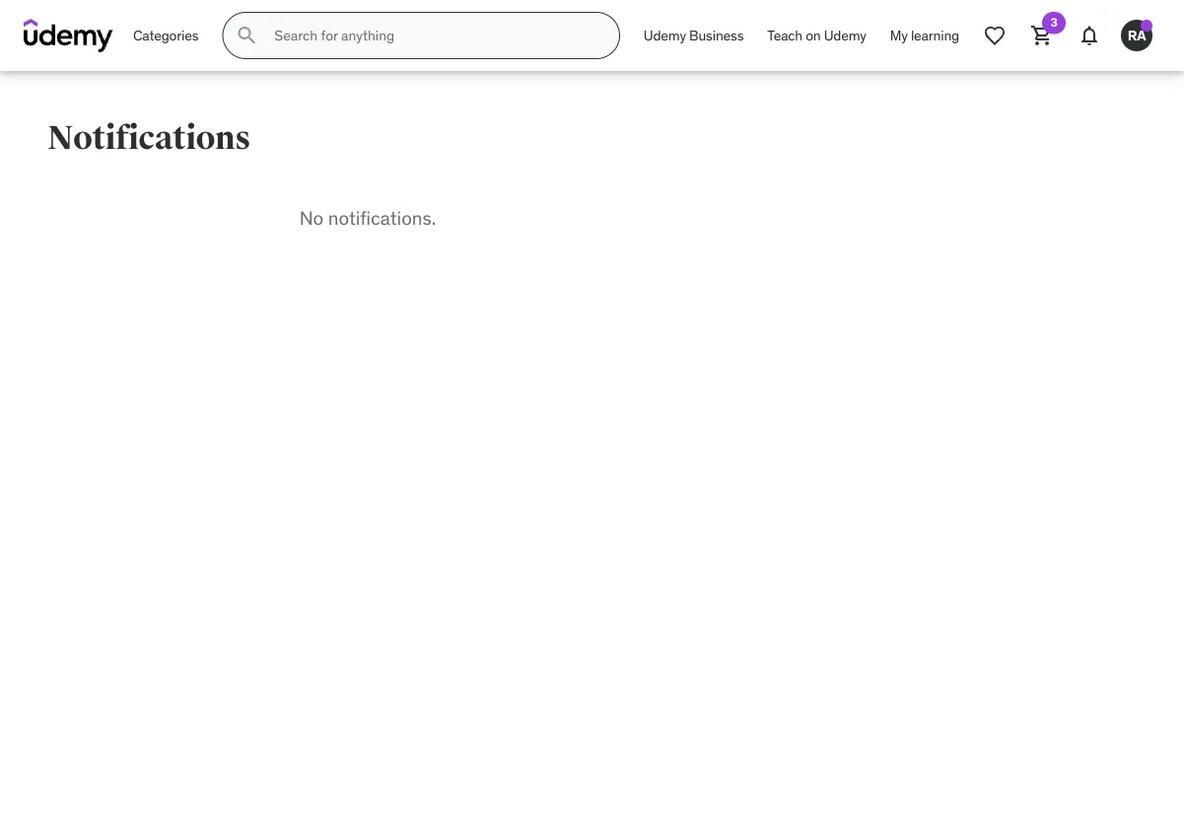 Task type: describe. For each thing, give the bounding box(es) containing it.
wishlist image
[[983, 24, 1007, 47]]

notifications.
[[328, 206, 436, 230]]

2 udemy from the left
[[824, 26, 866, 44]]

categories button
[[121, 12, 210, 59]]

teach
[[767, 26, 803, 44]]

teach on udemy
[[767, 26, 866, 44]]

3
[[1051, 15, 1057, 30]]

notifications image
[[1078, 24, 1101, 47]]

ra
[[1128, 26, 1146, 44]]

udemy business link
[[632, 12, 756, 59]]

my learning
[[890, 26, 959, 44]]

submit search image
[[235, 24, 259, 47]]

you have alerts image
[[1141, 20, 1153, 32]]

categories
[[133, 26, 199, 44]]

3 link
[[1019, 12, 1066, 59]]

shopping cart with 3 items image
[[1030, 24, 1054, 47]]

Search for anything text field
[[270, 19, 595, 52]]



Task type: locate. For each thing, give the bounding box(es) containing it.
business
[[689, 26, 744, 44]]

notifications
[[47, 117, 250, 158]]

my
[[890, 26, 908, 44]]

ra link
[[1113, 12, 1160, 59]]

1 horizontal spatial udemy
[[824, 26, 866, 44]]

teach on udemy link
[[756, 12, 878, 59]]

my learning link
[[878, 12, 971, 59]]

no notifications.
[[299, 206, 436, 230]]

learning
[[911, 26, 959, 44]]

udemy right on
[[824, 26, 866, 44]]

no
[[299, 206, 324, 230]]

udemy
[[644, 26, 686, 44], [824, 26, 866, 44]]

on
[[806, 26, 821, 44]]

1 udemy from the left
[[644, 26, 686, 44]]

udemy image
[[24, 19, 113, 52]]

udemy business
[[644, 26, 744, 44]]

udemy left business
[[644, 26, 686, 44]]

0 horizontal spatial udemy
[[644, 26, 686, 44]]



Task type: vqa. For each thing, say whether or not it's contained in the screenshot.
Next icon
no



